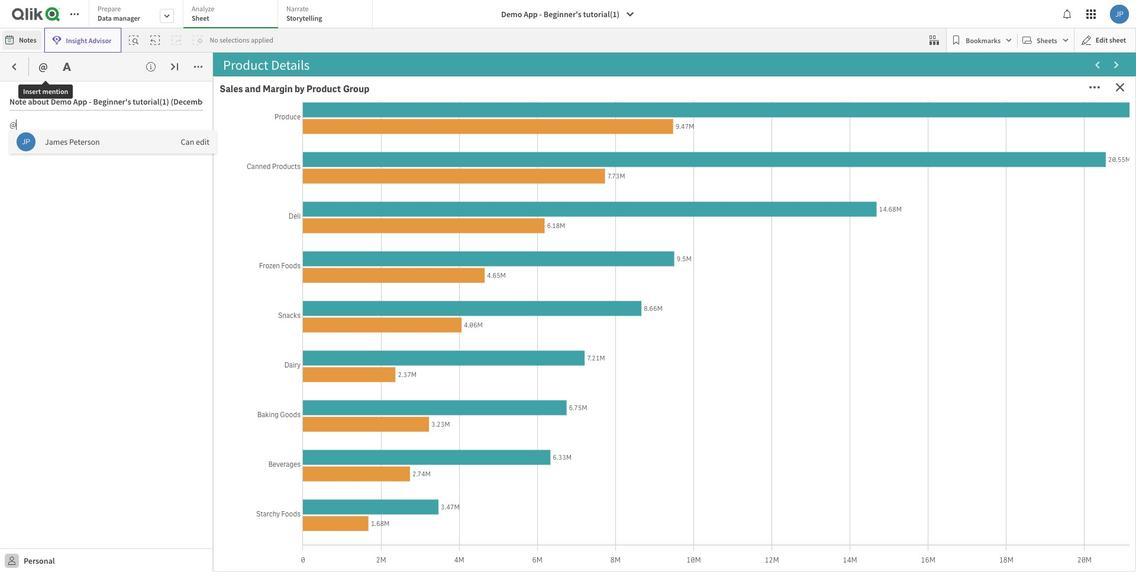 Task type: describe. For each thing, give the bounding box(es) containing it.
filters
[[322, 178, 354, 195]]

.
[[330, 251, 333, 268]]

so
[[408, 196, 421, 213]]

analyze sheet
[[192, 4, 215, 22]]

connects
[[418, 142, 471, 159]]

from
[[280, 282, 307, 300]]

demo app - beginner's tutorial(1) button
[[494, 5, 642, 24]]

sheet up specific
[[358, 282, 389, 300]]

set
[[873, 551, 883, 561]]

go
[[258, 160, 273, 177]]

no selections applied
[[210, 36, 273, 44]]

in up the give
[[445, 178, 456, 195]]

data
[[98, 14, 112, 22]]

insert mention
[[23, 87, 68, 96]]

0 vertical spatial sales
[[220, 83, 243, 95]]

sense
[[381, 142, 415, 159]]

year element
[[224, 85, 239, 95]]

can
[[181, 137, 194, 147]]

james peterson
[[45, 137, 100, 147]]

want
[[276, 339, 305, 357]]

month
[[528, 85, 551, 95]]

insert
[[23, 87, 41, 96]]

ahead
[[275, 160, 310, 177]]

by inside clear your selections by selecting the
[[490, 339, 504, 357]]

sheet inside in the top right. navigate to a specific sheet by selecting the
[[426, 301, 457, 318]]

sales inside application
[[873, 129, 896, 142]]

continue to explore this app by interacting with the rest of the sheets
[[227, 233, 529, 268]]

contains
[[884, 551, 914, 561]]

navigate from sheet to sheet using the
[[227, 282, 447, 300]]

negative
[[915, 551, 944, 561]]

toggle formatting image
[[62, 62, 71, 72]]

now that you see how qlik sense connects all of your data, go ahead and explore this sheet by making selections in the filters above. clicking in charts is another way to make selections so give that a try too!
[[227, 142, 528, 213]]

that inside application
[[994, 551, 1008, 561]]

of inside the continue to explore this app by interacting with the rest of the sheets
[[253, 251, 266, 268]]

way
[[274, 196, 297, 213]]

sheets
[[291, 251, 330, 268]]

0 vertical spatial product
[[307, 83, 341, 95]]

in inside icon in the top right and selecting the sheet that you want to explore.
[[323, 321, 334, 338]]

your inside clear your selections by selecting the
[[402, 339, 427, 357]]

make
[[314, 196, 345, 213]]

shown
[[1044, 551, 1067, 561]]

in inside product treemap * the data set contains negative or zero values that cannot be shown in this chart. application
[[1069, 551, 1075, 561]]

you inside now that you see how qlik sense connects all of your data, go ahead and explore this sheet by making selections in the filters above. clicking in charts is another way to make selections so give that a try too!
[[282, 142, 303, 159]]

icon.
[[327, 361, 354, 378]]

product treemap
[[837, 334, 910, 346]]

sheets
[[1037, 36, 1058, 45]]

is
[[497, 178, 507, 195]]

manager
[[113, 14, 140, 22]]

sheets button
[[1021, 31, 1072, 50]]

using
[[392, 282, 423, 300]]

previous sheet: experience the power of qlik sense image
[[1093, 60, 1103, 70]]

prepare data manager
[[98, 4, 140, 22]]

how
[[328, 142, 353, 159]]

the
[[842, 551, 854, 561]]

sheet inside now that you see how qlik sense connects all of your data, go ahead and explore this sheet by making selections in the filters above. clicking in charts is another way to make selections so give that a try too!
[[405, 160, 436, 177]]

bookmarks button
[[950, 31, 1015, 50]]

selections tool image
[[930, 36, 940, 45]]

bookmarks
[[966, 36, 1001, 45]]

month element
[[528, 85, 551, 95]]

top inside icon in the top right and selecting the sheet that you want to explore.
[[357, 321, 377, 338]]

average
[[837, 129, 871, 142]]

-
[[540, 9, 542, 20]]

by inside the continue to explore this app by interacting with the rest of the sheets
[[395, 233, 409, 250]]

@ button
[[34, 57, 53, 76]]

in down "ahead" at left
[[288, 178, 298, 195]]

manager element
[[832, 85, 863, 95]]

the inside clear your selections by selecting the
[[281, 361, 300, 378]]

too!
[[503, 196, 526, 213]]

details image
[[146, 62, 156, 72]]

personal
[[24, 556, 55, 567]]

this inside now that you see how qlik sense connects all of your data, go ahead and explore this sheet by making selections in the filters above. clicking in charts is another way to make selections so give that a try too!
[[381, 160, 402, 177]]

james peterson image
[[17, 133, 36, 152]]

advisor
[[89, 36, 112, 45]]

manager
[[832, 85, 863, 95]]

you inside icon in the top right and selecting the sheet that you want to explore.
[[253, 339, 273, 357]]

0 horizontal spatial navigate
[[227, 282, 277, 300]]

explore inside now that you see how qlik sense connects all of your data, go ahead and explore this sheet by making selections in the filters above. clicking in charts is another way to make selections so give that a try too!
[[336, 160, 378, 177]]

tutorial(1)
[[583, 9, 620, 20]]

can edit
[[181, 137, 210, 147]]

and inside now that you see how qlik sense connects all of your data, go ahead and explore this sheet by making selections in the filters above. clicking in charts is another way to make selections so give that a try too!
[[312, 160, 334, 177]]

selecting inside icon in the top right and selecting the sheet that you want to explore.
[[433, 321, 484, 338]]

group inside application
[[997, 129, 1023, 142]]

Note title text field
[[9, 91, 203, 111]]

tooltip containing james peterson
[[9, 130, 217, 154]]

another
[[227, 196, 272, 213]]

edit
[[196, 137, 210, 147]]

chart.
[[1090, 551, 1110, 561]]

edit sheet button
[[1074, 28, 1136, 53]]

edit sheet
[[1096, 36, 1126, 44]]

with
[[479, 233, 506, 250]]

notes button
[[2, 31, 41, 50]]

storytelling
[[286, 14, 322, 22]]

and inside icon in the top right and selecting the sheet that you want to explore.
[[409, 321, 430, 338]]

narrate storytelling
[[286, 4, 322, 22]]

top inside in the top right. navigate to a specific sheet by selecting the
[[248, 301, 268, 318]]

sheet inside icon in the top right and selecting the sheet that you want to explore.
[[508, 321, 540, 338]]

or
[[946, 551, 953, 561]]

to inside in the top right. navigate to a specific sheet by selecting the
[[356, 301, 368, 318]]

icon in the top right and selecting the sheet that you want to explore.
[[227, 321, 540, 357]]

your inside now that you see how qlik sense connects all of your data, go ahead and explore this sheet by making selections in the filters above. clicking in charts is another way to make selections so give that a try too!
[[503, 142, 528, 159]]

to inside now that you see how qlik sense connects all of your data, go ahead and explore this sheet by making selections in the filters above. clicking in charts is another way to make selections so give that a try too!
[[300, 196, 312, 213]]

demo
[[501, 9, 522, 20]]

margin
[[263, 83, 293, 95]]

expand image
[[170, 62, 179, 72]]

data,
[[227, 160, 255, 177]]

explore inside the continue to explore this app by interacting with the rest of the sheets
[[300, 233, 343, 250]]

tab list containing prepare
[[89, 0, 377, 30]]

average sales per invoice by product group application
[[830, 123, 1131, 322]]

prepare
[[98, 4, 121, 13]]

insight advisor
[[66, 36, 112, 45]]

0 horizontal spatial and
[[245, 83, 261, 95]]

of inside now that you see how qlik sense connects all of your data, go ahead and explore this sheet by making selections in the filters above. clicking in charts is another way to make selections so give that a try too!
[[489, 142, 500, 159]]

no
[[210, 36, 218, 44]]

qlik
[[355, 142, 378, 159]]



Task type: vqa. For each thing, say whether or not it's contained in the screenshot.
"bubble"
no



Task type: locate. For each thing, give the bounding box(es) containing it.
smart search image
[[129, 36, 139, 45]]

explore up .
[[300, 233, 343, 250]]

1 vertical spatial you
[[253, 339, 273, 357]]

selecting inside clear your selections by selecting the
[[227, 361, 279, 378]]

sheet up clicking
[[405, 160, 436, 177]]

product inside average sales per invoice by product group application
[[960, 129, 995, 142]]

1 vertical spatial this
[[346, 233, 368, 250]]

group left quarter
[[343, 83, 370, 95]]

be
[[1034, 551, 1043, 561]]

peterson
[[69, 137, 100, 147]]

explore down qlik
[[336, 160, 378, 177]]

1 horizontal spatial a
[[475, 196, 482, 213]]

0 vertical spatial of
[[489, 142, 500, 159]]

sheet down icons
[[508, 321, 540, 338]]

0 vertical spatial you
[[282, 142, 303, 159]]

sales and margin by product group
[[220, 83, 370, 95]]

this left chart.
[[1076, 551, 1089, 561]]

product treemap * the data set contains negative or zero values that cannot be shown in this chart. application
[[830, 327, 1136, 568]]

and right the year element
[[245, 83, 261, 95]]

0 vertical spatial explore
[[336, 160, 378, 177]]

by
[[295, 83, 305, 95], [948, 129, 958, 142], [439, 160, 452, 177], [395, 233, 409, 250], [460, 301, 474, 318], [490, 339, 504, 357]]

to down navigate from sheet to sheet using the
[[356, 301, 368, 318]]

product
[[307, 83, 341, 95], [960, 129, 995, 142], [837, 334, 871, 346]]

your right all
[[503, 142, 528, 159]]

@
[[38, 60, 48, 73], [9, 120, 16, 130]]

your down right
[[402, 339, 427, 357]]

0 vertical spatial group
[[343, 83, 370, 95]]

to
[[300, 196, 312, 213], [284, 233, 297, 250], [343, 282, 355, 300], [356, 301, 368, 318], [307, 339, 319, 357]]

to inside icon in the top right and selecting the sheet that you want to explore.
[[307, 339, 319, 357]]

0 horizontal spatial group
[[343, 83, 370, 95]]

1 horizontal spatial your
[[503, 142, 528, 159]]

0 horizontal spatial this
[[346, 233, 368, 250]]

week element
[[680, 85, 699, 95]]

0 vertical spatial this
[[381, 160, 402, 177]]

average sales per invoice by product group
[[837, 129, 1023, 142]]

your
[[503, 142, 528, 159], [402, 339, 427, 357]]

icon
[[296, 321, 321, 338]]

edit
[[1096, 36, 1108, 44]]

0 horizontal spatial @
[[9, 120, 16, 130]]

a left specific
[[370, 301, 377, 318]]

group down region
[[997, 129, 1023, 142]]

clear your selections by selecting the
[[227, 339, 504, 378]]

1 horizontal spatial navigate
[[303, 301, 353, 318]]

0 horizontal spatial sales
[[220, 83, 243, 95]]

that left want
[[227, 339, 250, 357]]

interacting
[[412, 233, 477, 250]]

give
[[424, 196, 447, 213]]

sales
[[220, 83, 243, 95], [873, 129, 896, 142]]

product left treemap
[[837, 334, 871, 346]]

try
[[485, 196, 500, 213]]

of
[[489, 142, 500, 159], [253, 251, 266, 268]]

product inside product treemap * the data set contains negative or zero values that cannot be shown in this chart. application
[[837, 334, 871, 346]]

and right right
[[409, 321, 430, 338]]

Note Body text field
[[9, 111, 203, 462]]

this left app
[[346, 233, 368, 250]]

1 vertical spatial product
[[960, 129, 995, 142]]

james peterson image
[[1110, 5, 1129, 24]]

beginner's
[[544, 9, 582, 20]]

0 horizontal spatial you
[[253, 339, 273, 357]]

by inside in the top right. navigate to a specific sheet by selecting the
[[460, 301, 474, 318]]

by inside application
[[948, 129, 958, 142]]

2 horizontal spatial this
[[1076, 551, 1089, 561]]

the
[[301, 178, 319, 195], [509, 233, 529, 250], [268, 251, 288, 268], [426, 282, 444, 300], [227, 301, 246, 318], [530, 301, 549, 318], [336, 321, 355, 338], [487, 321, 505, 338], [281, 361, 300, 378]]

top up clear
[[357, 321, 377, 338]]

back image
[[9, 62, 19, 72]]

0 horizontal spatial your
[[402, 339, 427, 357]]

and down see
[[312, 160, 334, 177]]

sheet right edit
[[1110, 36, 1126, 44]]

@ inside @ button
[[38, 60, 48, 73]]

1 horizontal spatial and
[[312, 160, 334, 177]]

clicking
[[397, 178, 443, 195]]

of down 'continue'
[[253, 251, 266, 268]]

insight advisor button
[[44, 28, 122, 53]]

app
[[371, 233, 393, 250]]

selections inside clear your selections by selecting the
[[430, 339, 488, 357]]

* the data set contains negative or zero values that cannot be shown in this chart.
[[837, 551, 1110, 561]]

1 horizontal spatial sales
[[873, 129, 896, 142]]

analyze
[[192, 4, 215, 13]]

sheet right from
[[309, 282, 341, 300]]

quarter element
[[376, 85, 403, 95]]

explore
[[336, 160, 378, 177], [300, 233, 343, 250]]

narrate
[[286, 4, 309, 13]]

you
[[282, 142, 303, 159], [253, 339, 273, 357]]

right
[[379, 321, 406, 338]]

the inside now that you see how qlik sense connects all of your data, go ahead and explore this sheet by making selections in the filters above. clicking in charts is another way to make selections so give that a try too!
[[301, 178, 319, 195]]

0 vertical spatial top
[[248, 301, 268, 318]]

sheet inside button
[[1110, 36, 1126, 44]]

sales left margin in the top of the page
[[220, 83, 243, 95]]

1 horizontal spatial product
[[837, 334, 871, 346]]

continue
[[227, 233, 281, 250]]

selecting inside in the top right. navigate to a specific sheet by selecting the
[[476, 301, 528, 318]]

0 horizontal spatial top
[[248, 301, 268, 318]]

right.
[[270, 301, 300, 318]]

this down sense
[[381, 160, 402, 177]]

to up sheets
[[284, 233, 297, 250]]

2 horizontal spatial and
[[409, 321, 430, 338]]

data
[[856, 551, 871, 561]]

1 horizontal spatial @
[[38, 60, 48, 73]]

0 horizontal spatial of
[[253, 251, 266, 268]]

2 vertical spatial product
[[837, 334, 871, 346]]

menu item containing james peterson
[[9, 130, 217, 154]]

a inside in the top right. navigate to a specific sheet by selecting the
[[370, 301, 377, 318]]

week
[[680, 85, 699, 95]]

values
[[970, 551, 992, 561]]

insight
[[66, 36, 87, 45]]

in
[[288, 178, 298, 195], [445, 178, 456, 195], [523, 282, 533, 300], [323, 321, 334, 338], [1069, 551, 1075, 561]]

rest
[[227, 251, 251, 268]]

that right values
[[994, 551, 1008, 561]]

by inside now that you see how qlik sense connects all of your data, go ahead and explore this sheet by making selections in the filters above. clicking in charts is another way to make selections so give that a try too!
[[439, 160, 452, 177]]

clear
[[369, 339, 399, 357]]

1 vertical spatial your
[[402, 339, 427, 357]]

1 vertical spatial group
[[997, 129, 1023, 142]]

in inside in the top right. navigate to a specific sheet by selecting the
[[523, 282, 533, 300]]

region element
[[984, 85, 1008, 95]]

year
[[224, 85, 239, 95]]

above.
[[357, 178, 394, 195]]

a inside now that you see how qlik sense connects all of your data, go ahead and explore this sheet by making selections in the filters above. clicking in charts is another way to make selections so give that a try too!
[[475, 196, 482, 213]]

sheet
[[1110, 36, 1126, 44], [405, 160, 436, 177], [309, 282, 341, 300], [358, 282, 389, 300], [426, 301, 457, 318], [508, 321, 540, 338]]

you left want
[[253, 339, 273, 357]]

to right way at top left
[[300, 196, 312, 213]]

1 vertical spatial sales
[[873, 129, 896, 142]]

zero
[[954, 551, 969, 561]]

*
[[837, 551, 840, 561]]

1 vertical spatial and
[[312, 160, 334, 177]]

navigate
[[227, 282, 277, 300], [303, 301, 353, 318]]

explore.
[[322, 339, 367, 357]]

that down charts
[[450, 196, 473, 213]]

navigate down navigate from sheet to sheet using the
[[303, 301, 353, 318]]

in right the icon
[[323, 321, 334, 338]]

of right all
[[489, 142, 500, 159]]

0 vertical spatial your
[[503, 142, 528, 159]]

icons
[[490, 282, 520, 300]]

cannot
[[1009, 551, 1033, 561]]

demo app - beginner's tutorial(1)
[[501, 9, 620, 20]]

0 horizontal spatial a
[[370, 301, 377, 318]]

tooltip
[[9, 130, 217, 154]]

see
[[306, 142, 325, 159]]

quarter
[[376, 85, 403, 95]]

sheet right specific
[[426, 301, 457, 318]]

2 vertical spatial this
[[1076, 551, 1089, 561]]

selecting
[[476, 301, 528, 318], [433, 321, 484, 338], [227, 361, 279, 378]]

0 vertical spatial a
[[475, 196, 482, 213]]

1 horizontal spatial this
[[381, 160, 402, 177]]

and
[[245, 83, 261, 95], [312, 160, 334, 177], [409, 321, 430, 338]]

@ inside note body text box
[[9, 120, 16, 130]]

per
[[898, 129, 913, 142]]

in right icons
[[523, 282, 533, 300]]

that inside icon in the top right and selecting the sheet that you want to explore.
[[227, 339, 250, 357]]

application
[[0, 0, 1136, 573], [218, 123, 558, 568]]

1 vertical spatial navigate
[[303, 301, 353, 318]]

1 vertical spatial of
[[253, 251, 266, 268]]

0 vertical spatial navigate
[[227, 282, 277, 300]]

now
[[227, 142, 254, 159]]

1 vertical spatial selecting
[[433, 321, 484, 338]]

navigate down rest
[[227, 282, 277, 300]]

1 vertical spatial explore
[[300, 233, 343, 250]]

that up go
[[257, 142, 280, 159]]

in the top right. navigate to a specific sheet by selecting the
[[227, 282, 549, 318]]

to down the continue to explore this app by interacting with the rest of the sheets
[[343, 282, 355, 300]]

1 horizontal spatial group
[[997, 129, 1023, 142]]

this inside the continue to explore this app by interacting with the rest of the sheets
[[346, 233, 368, 250]]

tab list
[[89, 0, 377, 30]]

navigate inside in the top right. navigate to a specific sheet by selecting the
[[303, 301, 353, 318]]

selections
[[220, 36, 250, 44], [227, 178, 285, 195], [347, 196, 405, 213], [430, 339, 488, 357]]

1 vertical spatial @
[[9, 120, 16, 130]]

product right margin in the top of the page
[[307, 83, 341, 95]]

sales left per
[[873, 129, 896, 142]]

charts
[[458, 178, 495, 195]]

1 horizontal spatial you
[[282, 142, 303, 159]]

menu item
[[9, 130, 217, 154]]

you up "ahead" at left
[[282, 142, 303, 159]]

in right shown
[[1069, 551, 1075, 561]]

0 vertical spatial selecting
[[476, 301, 528, 318]]

insert mention tooltip
[[18, 76, 73, 99]]

1 horizontal spatial top
[[357, 321, 377, 338]]

next sheet: customer details image
[[1112, 60, 1122, 70]]

2 horizontal spatial product
[[960, 129, 995, 142]]

0 vertical spatial and
[[245, 83, 261, 95]]

0 horizontal spatial product
[[307, 83, 341, 95]]

2 vertical spatial selecting
[[227, 361, 279, 378]]

1 vertical spatial a
[[370, 301, 377, 318]]

james
[[45, 137, 68, 147]]

product right invoice
[[960, 129, 995, 142]]

0 vertical spatial @
[[38, 60, 48, 73]]

1 horizontal spatial of
[[489, 142, 500, 159]]

a
[[475, 196, 482, 213], [370, 301, 377, 318]]

making
[[455, 160, 497, 177]]

this inside application
[[1076, 551, 1089, 561]]

app
[[524, 9, 538, 20]]

top
[[248, 301, 268, 318], [357, 321, 377, 338]]

mention
[[42, 87, 68, 96]]

top left right.
[[248, 301, 268, 318]]

to down the icon
[[307, 339, 319, 357]]

invoice
[[914, 129, 946, 142]]

a left try
[[475, 196, 482, 213]]

1 vertical spatial top
[[357, 321, 377, 338]]

region
[[984, 85, 1008, 95]]

applied
[[251, 36, 273, 44]]

treemap
[[873, 334, 910, 346]]

step back image
[[151, 36, 160, 45]]

2 vertical spatial and
[[409, 321, 430, 338]]

to inside the continue to explore this app by interacting with the rest of the sheets
[[284, 233, 297, 250]]



